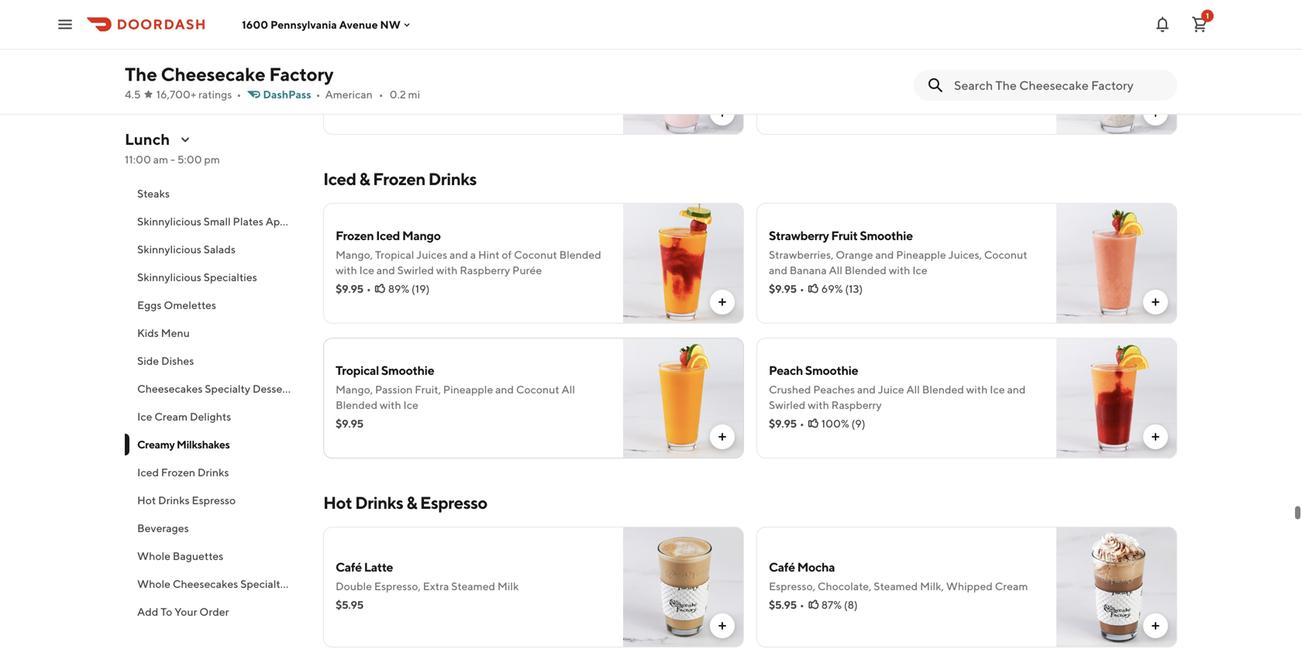 Task type: locate. For each thing, give the bounding box(es) containing it.
skinnylicious small plates appetizers
[[137, 215, 319, 228]]

whole down beverages
[[137, 550, 171, 563]]

smoothie for tropical smoothie
[[381, 363, 434, 378]]

1 vertical spatial pineapple
[[443, 383, 493, 396]]

0 horizontal spatial all
[[562, 383, 575, 396]]

1 horizontal spatial swirled
[[769, 399, 806, 412]]

2 vertical spatial cream
[[995, 580, 1028, 593]]

0 vertical spatial iced
[[323, 169, 356, 189]]

Item Search search field
[[954, 77, 1165, 94]]

0 horizontal spatial pineapple
[[443, 383, 493, 396]]

2 add item to cart image from the left
[[1150, 296, 1162, 309]]

1 horizontal spatial smoothie
[[805, 363, 858, 378]]

1 horizontal spatial strawberry
[[769, 228, 829, 243]]

1 vertical spatial frozen
[[336, 228, 374, 243]]

cream inside button
[[154, 410, 188, 423]]

2 vertical spatial iced
[[137, 466, 159, 479]]

cream inside café mocha espresso, chocolate, steamed milk, whipped cream
[[995, 580, 1028, 593]]

peach smoothie image
[[1057, 338, 1178, 459]]

skinnylicious for skinnylicious salads
[[137, 243, 201, 256]]

0 vertical spatial skinnylicious
[[137, 215, 201, 228]]

ice inside peach smoothie crushed peaches and juice all blended with ice and swirled with raspberry
[[990, 383, 1005, 396]]

the
[[125, 63, 157, 85]]

with
[[893, 67, 914, 80], [336, 264, 357, 277], [436, 264, 458, 277], [889, 264, 910, 277], [966, 383, 988, 396], [380, 399, 401, 412], [808, 399, 829, 412]]

frozen iced mango mango, tropical juices and a hint of coconut blended with ice and swirled with raspberry purée
[[336, 228, 601, 277]]

frozen up mango
[[373, 169, 425, 189]]

hot
[[323, 493, 352, 513], [137, 494, 156, 507]]

drinks inside "button"
[[198, 466, 229, 479]]

0 horizontal spatial add item to cart image
[[716, 296, 729, 309]]

strawberry fruit smoothie strawberries, orange and pineapple juices, coconut and banana all blended with ice
[[769, 228, 1028, 277]]

90% (10)
[[388, 86, 432, 98]]

add item to cart image for tropical smoothie
[[716, 431, 729, 443]]

café inside café latte double espresso, extra steamed milk $5.95
[[336, 560, 362, 575]]

smoothie inside peach smoothie crushed peaches and juice all blended with ice and swirled with raspberry
[[805, 363, 858, 378]]

blended right 'of'
[[559, 248, 601, 261]]

$9.95 •
[[336, 86, 371, 98], [336, 283, 371, 295], [769, 283, 804, 295], [769, 417, 804, 430]]

all inside peach smoothie crushed peaches and juice all blended with ice and swirled with raspberry
[[907, 383, 920, 396]]

skinnylicious up eggs omelettes
[[137, 271, 201, 284]]

swirled down crushed
[[769, 399, 806, 412]]

all inside tropical smoothie mango, passion fruit, pineapple and coconut all blended with ice $9.95
[[562, 383, 575, 396]]

whipped
[[946, 580, 993, 593]]

skinnylicious
[[137, 215, 201, 228], [137, 243, 201, 256], [137, 271, 201, 284]]

100% (9)
[[821, 417, 866, 430]]

skinnylicious specialties
[[137, 271, 257, 284]]

iced for iced & frozen drinks
[[323, 169, 356, 189]]

shake
[[398, 47, 432, 62]]

tropical inside frozen iced mango mango, tropical juices and a hint of coconut blended with ice and swirled with raspberry purée
[[375, 248, 414, 261]]

1 $5.95 from the left
[[336, 599, 363, 612]]

0 horizontal spatial hot
[[137, 494, 156, 507]]

raspberry down "hint"
[[460, 264, 510, 277]]

4.5
[[125, 88, 141, 101]]

1 whole from the top
[[137, 550, 171, 563]]

1 vertical spatial factory
[[137, 159, 174, 172]]

peach
[[769, 363, 803, 378]]

1 horizontal spatial iced
[[323, 169, 356, 189]]

1 items, open order cart image
[[1191, 15, 1209, 34]]

coconut inside frozen iced mango mango, tropical juices and a hint of coconut blended with ice and swirled with raspberry purée
[[514, 248, 557, 261]]

cheesecake
[[161, 63, 265, 85]]

1 vertical spatial strawberry
[[769, 228, 829, 243]]

factory combinations button
[[125, 152, 305, 180]]

1 vertical spatial &
[[406, 493, 417, 513]]

0 horizontal spatial swirled
[[397, 264, 434, 277]]

blended down passion
[[336, 399, 378, 412]]

blended inside the oreo® milkshake oreo® cookies blended with vanilla ice cream
[[849, 67, 891, 80]]

drinks up hot drinks espresso button
[[198, 466, 229, 479]]

0 horizontal spatial factory
[[137, 159, 174, 172]]

0 vertical spatial specialty
[[205, 383, 250, 395]]

skinnylicious for skinnylicious specialties
[[137, 271, 201, 284]]

american • 0.2 mi
[[325, 88, 420, 101]]

1 vertical spatial specialty
[[240, 578, 286, 591]]

1 vertical spatial raspberry
[[832, 399, 882, 412]]

café inside café mocha espresso, chocolate, steamed milk, whipped cream
[[769, 560, 795, 575]]

cream right the whipped
[[995, 580, 1028, 593]]

juice
[[878, 383, 904, 396]]

1600
[[242, 18, 268, 31]]

blended down milkshake at the top
[[849, 67, 891, 80]]

cookies
[[806, 67, 847, 80]]

ice cream delights button
[[125, 403, 305, 431]]

tropical down mango
[[375, 248, 414, 261]]

peaches
[[813, 383, 855, 396]]

1 horizontal spatial &
[[406, 493, 417, 513]]

factory down lunch
[[137, 159, 174, 172]]

specialty down side dishes button
[[205, 383, 250, 395]]

frozen down creamy milkshakes
[[161, 466, 195, 479]]

café left mocha
[[769, 560, 795, 575]]

$9.95 • for frozen
[[336, 283, 371, 295]]

skinnylicious down the steaks
[[137, 215, 201, 228]]

blended inside frozen iced mango mango, tropical juices and a hint of coconut blended with ice and swirled with raspberry purée
[[559, 248, 601, 261]]

1 horizontal spatial steamed
[[874, 580, 918, 593]]

0 horizontal spatial smoothie
[[381, 363, 434, 378]]

add item to cart image
[[716, 296, 729, 309], [1150, 296, 1162, 309]]

cream
[[969, 67, 1002, 80], [154, 410, 188, 423], [995, 580, 1028, 593]]

iced & frozen drinks
[[323, 169, 477, 189]]

ice inside 'strawberry fruit smoothie strawberries, orange and pineapple juices, coconut and banana all blended with ice'
[[913, 264, 928, 277]]

blended right the juice in the bottom right of the page
[[922, 383, 964, 396]]

steamed left milk
[[451, 580, 495, 593]]

plates
[[233, 215, 263, 228]]

add item to cart image for café mocha
[[1150, 620, 1162, 633]]

whole cheesecakes specialty cakes button
[[125, 571, 319, 598]]

smoothie up orange
[[860, 228, 913, 243]]

1 horizontal spatial $5.95
[[769, 599, 797, 612]]

0 horizontal spatial espresso
[[192, 494, 236, 507]]

creamy milkshakes
[[137, 438, 230, 451]]

frozen left mango
[[336, 228, 374, 243]]

specialty left cakes
[[240, 578, 286, 591]]

drinks down iced frozen drinks
[[158, 494, 190, 507]]

coconut inside tropical smoothie mango, passion fruit, pineapple and coconut all blended with ice $9.95
[[516, 383, 559, 396]]

1 espresso, from the left
[[374, 580, 421, 593]]

hot inside button
[[137, 494, 156, 507]]

strawberry up strawberries,
[[769, 228, 829, 243]]

0 vertical spatial mango,
[[336, 248, 373, 261]]

1600 pennsylvania avenue nw button
[[242, 18, 413, 31]]

(13)
[[845, 283, 863, 295]]

cheesecakes down "side dishes"
[[137, 383, 203, 395]]

$9.95 • left 89%
[[336, 283, 371, 295]]

add item to cart image for peach smoothie
[[1150, 431, 1162, 443]]

café up double
[[336, 560, 362, 575]]

2 horizontal spatial smoothie
[[860, 228, 913, 243]]

strawberry shake
[[336, 47, 432, 62]]

1 horizontal spatial café
[[769, 560, 795, 575]]

2 horizontal spatial all
[[907, 383, 920, 396]]

1600 pennsylvania avenue nw
[[242, 18, 401, 31]]

0 vertical spatial whole
[[137, 550, 171, 563]]

oreo®
[[769, 47, 808, 62], [769, 67, 804, 80]]

$9.95 • down crushed
[[769, 417, 804, 430]]

cheesecakes
[[137, 383, 203, 395], [173, 578, 238, 591]]

0 vertical spatial tropical
[[375, 248, 414, 261]]

skinnylicious for skinnylicious small plates appetizers
[[137, 215, 201, 228]]

café latte image
[[623, 527, 744, 648]]

0 horizontal spatial espresso,
[[374, 580, 421, 593]]

skinnylicious inside button
[[137, 215, 201, 228]]

2 skinnylicious from the top
[[137, 243, 201, 256]]

mango, inside tropical smoothie mango, passion fruit, pineapple and coconut all blended with ice $9.95
[[336, 383, 373, 396]]

whole
[[137, 550, 171, 563], [137, 578, 171, 591]]

espresso, inside café latte double espresso, extra steamed milk $5.95
[[374, 580, 421, 593]]

0 horizontal spatial iced
[[137, 466, 159, 479]]

ratings
[[198, 88, 232, 101]]

drinks
[[428, 169, 477, 189], [198, 466, 229, 479], [355, 493, 403, 513], [158, 494, 190, 507]]

2 espresso, from the left
[[769, 580, 816, 593]]

cheesecakes down baguettes
[[173, 578, 238, 591]]

0 vertical spatial strawberry
[[336, 47, 396, 62]]

skinnylicious up skinnylicious specialties
[[137, 243, 201, 256]]

cream right vanilla
[[969, 67, 1002, 80]]

1 vertical spatial cream
[[154, 410, 188, 423]]

2 mango, from the top
[[336, 383, 373, 396]]

strawberries,
[[769, 248, 834, 261]]

1 vertical spatial oreo®
[[769, 67, 804, 80]]

espresso, down latte
[[374, 580, 421, 593]]

strawberry down avenue
[[336, 47, 396, 62]]

89%
[[388, 283, 409, 295]]

0 vertical spatial cream
[[969, 67, 1002, 80]]

2 vertical spatial frozen
[[161, 466, 195, 479]]

skinnylicious salads button
[[125, 236, 305, 264]]

0 horizontal spatial steamed
[[451, 580, 495, 593]]

order
[[199, 606, 229, 619]]

pm
[[204, 153, 220, 166]]

raspberry up (9)
[[832, 399, 882, 412]]

small
[[204, 215, 231, 228]]

1 horizontal spatial all
[[829, 264, 843, 277]]

ice inside tropical smoothie mango, passion fruit, pineapple and coconut all blended with ice $9.95
[[403, 399, 419, 412]]

whole up the add
[[137, 578, 171, 591]]

1 vertical spatial skinnylicious
[[137, 243, 201, 256]]

1 horizontal spatial add item to cart image
[[1150, 296, 1162, 309]]

3 skinnylicious from the top
[[137, 271, 201, 284]]

add item to cart image
[[716, 107, 729, 119], [1150, 107, 1162, 119], [716, 431, 729, 443], [1150, 431, 1162, 443], [716, 620, 729, 633], [1150, 620, 1162, 633]]

0 horizontal spatial strawberry
[[336, 47, 396, 62]]

1 vertical spatial tropical
[[336, 363, 379, 378]]

iced
[[323, 169, 356, 189], [376, 228, 400, 243], [137, 466, 159, 479]]

your
[[175, 606, 197, 619]]

iced inside "button"
[[137, 466, 159, 479]]

0 vertical spatial factory
[[269, 63, 334, 85]]

oreo® left cookies
[[769, 67, 804, 80]]

$5.95 down double
[[336, 599, 363, 612]]

$5.95 •
[[769, 599, 804, 612]]

tropical up passion
[[336, 363, 379, 378]]

of
[[502, 248, 512, 261]]

0 vertical spatial pineapple
[[896, 248, 946, 261]]

iced for iced frozen drinks
[[137, 466, 159, 479]]

eggs omelettes
[[137, 299, 216, 312]]

tropical
[[375, 248, 414, 261], [336, 363, 379, 378]]

11:00 am - 5:00 pm
[[125, 153, 220, 166]]

strawberry for strawberry shake
[[336, 47, 396, 62]]

kids menu
[[137, 327, 190, 340]]

dashpass •
[[263, 88, 321, 101]]

whole cheesecakes specialty cakes
[[137, 578, 319, 591]]

smoothie inside tropical smoothie mango, passion fruit, pineapple and coconut all blended with ice $9.95
[[381, 363, 434, 378]]

add to your order
[[137, 606, 229, 619]]

steamed left the milk,
[[874, 580, 918, 593]]

pineapple
[[896, 248, 946, 261], [443, 383, 493, 396]]

cream up creamy milkshakes
[[154, 410, 188, 423]]

0 vertical spatial oreo®
[[769, 47, 808, 62]]

0 vertical spatial raspberry
[[460, 264, 510, 277]]

1 vertical spatial iced
[[376, 228, 400, 243]]

$9.95 for peach
[[769, 417, 797, 430]]

espresso, up $5.95 •
[[769, 580, 816, 593]]

pineapple inside 'strawberry fruit smoothie strawberries, orange and pineapple juices, coconut and banana all blended with ice'
[[896, 248, 946, 261]]

eggs omelettes button
[[125, 291, 305, 319]]

1 horizontal spatial pineapple
[[896, 248, 946, 261]]

2 whole from the top
[[137, 578, 171, 591]]

2 vertical spatial skinnylicious
[[137, 271, 201, 284]]

0 horizontal spatial raspberry
[[460, 264, 510, 277]]

1 horizontal spatial hot
[[323, 493, 352, 513]]

strawberry for strawberry fruit smoothie strawberries, orange and pineapple juices, coconut and banana all blended with ice
[[769, 228, 829, 243]]

café
[[336, 560, 362, 575], [769, 560, 795, 575]]

beverages
[[137, 522, 189, 535]]

factory up dashpass •
[[269, 63, 334, 85]]

strawberry inside 'strawberry fruit smoothie strawberries, orange and pineapple juices, coconut and banana all blended with ice'
[[769, 228, 829, 243]]

1 oreo® from the top
[[769, 47, 808, 62]]

café mocha image
[[1057, 527, 1178, 648]]

blended inside 'strawberry fruit smoothie strawberries, orange and pineapple juices, coconut and banana all blended with ice'
[[845, 264, 887, 277]]

whole for whole cheesecakes specialty cakes
[[137, 578, 171, 591]]

2 horizontal spatial iced
[[376, 228, 400, 243]]

pineapple left juices,
[[896, 248, 946, 261]]

$9.95 • down banana
[[769, 283, 804, 295]]

1 horizontal spatial espresso,
[[769, 580, 816, 593]]

smoothie up passion
[[381, 363, 434, 378]]

1 steamed from the left
[[451, 580, 495, 593]]

hot for hot drinks & espresso
[[323, 493, 352, 513]]

cakes
[[288, 578, 319, 591]]

1 café from the left
[[336, 560, 362, 575]]

blended inside peach smoothie crushed peaches and juice all blended with ice and swirled with raspberry
[[922, 383, 964, 396]]

iced inside frozen iced mango mango, tropical juices and a hint of coconut blended with ice and swirled with raspberry purée
[[376, 228, 400, 243]]

1 vertical spatial mango,
[[336, 383, 373, 396]]

1 skinnylicious from the top
[[137, 215, 201, 228]]

steamed inside café latte double espresso, extra steamed milk $5.95
[[451, 580, 495, 593]]

1 vertical spatial swirled
[[769, 399, 806, 412]]

1 add item to cart image from the left
[[716, 296, 729, 309]]

2 café from the left
[[769, 560, 795, 575]]

peach smoothie crushed peaches and juice all blended with ice and swirled with raspberry
[[769, 363, 1026, 412]]

steaks button
[[125, 180, 305, 208]]

oreo® up cookies
[[769, 47, 808, 62]]

swirled up (19) at the left top
[[397, 264, 434, 277]]

pineapple right fruit,
[[443, 383, 493, 396]]

creamy
[[137, 438, 175, 451]]

1 mango, from the top
[[336, 248, 373, 261]]

1 vertical spatial cheesecakes
[[173, 578, 238, 591]]

1 horizontal spatial factory
[[269, 63, 334, 85]]

swirled
[[397, 264, 434, 277], [769, 399, 806, 412]]

100%
[[821, 417, 849, 430]]

drinks up mango
[[428, 169, 477, 189]]

1 vertical spatial whole
[[137, 578, 171, 591]]

1 horizontal spatial raspberry
[[832, 399, 882, 412]]

0 vertical spatial &
[[359, 169, 370, 189]]

side dishes button
[[125, 347, 305, 375]]

ice inside frozen iced mango mango, tropical juices and a hint of coconut blended with ice and swirled with raspberry purée
[[359, 264, 374, 277]]

smoothie up peaches
[[805, 363, 858, 378]]

pineapple inside tropical smoothie mango, passion fruit, pineapple and coconut all blended with ice $9.95
[[443, 383, 493, 396]]

0 vertical spatial swirled
[[397, 264, 434, 277]]

and
[[450, 248, 468, 261], [876, 248, 894, 261], [377, 264, 395, 277], [769, 264, 788, 277], [495, 383, 514, 396], [857, 383, 876, 396], [1007, 383, 1026, 396]]

blended down orange
[[845, 264, 887, 277]]

0 horizontal spatial café
[[336, 560, 362, 575]]

smoothie
[[860, 228, 913, 243], [381, 363, 434, 378], [805, 363, 858, 378]]

smoothie for peach smoothie
[[805, 363, 858, 378]]

mi
[[408, 88, 420, 101]]

ice inside the oreo® milkshake oreo® cookies blended with vanilla ice cream
[[952, 67, 967, 80]]

2 steamed from the left
[[874, 580, 918, 593]]

mango, inside frozen iced mango mango, tropical juices and a hint of coconut blended with ice and swirled with raspberry purée
[[336, 248, 373, 261]]

notification bell image
[[1154, 15, 1172, 34]]

$5.95 left '87%'
[[769, 599, 797, 612]]

87% (8)
[[822, 599, 858, 612]]

0 horizontal spatial $5.95
[[336, 599, 363, 612]]

69% (13)
[[821, 283, 863, 295]]

espresso, inside café mocha espresso, chocolate, steamed milk, whipped cream
[[769, 580, 816, 593]]



Task type: describe. For each thing, give the bounding box(es) containing it.
factory combinations
[[137, 159, 246, 172]]

$5.95 inside café latte double espresso, extra steamed milk $5.95
[[336, 599, 363, 612]]

oreo® milkshake image
[[1057, 14, 1178, 135]]

frozen iced mango image
[[623, 203, 744, 324]]

café latte double espresso, extra steamed milk $5.95
[[336, 560, 519, 612]]

add
[[137, 606, 158, 619]]

$9.95 • for peach
[[769, 417, 804, 430]]

strawberry fruit smoothie image
[[1057, 203, 1178, 324]]

cheesecakes specialty desserts button
[[125, 375, 305, 403]]

5:00
[[177, 153, 202, 166]]

$9.95 for frozen
[[336, 283, 363, 295]]

appetizers
[[266, 215, 319, 228]]

the cheesecake factory
[[125, 63, 334, 85]]

and inside tropical smoothie mango, passion fruit, pineapple and coconut all blended with ice $9.95
[[495, 383, 514, 396]]

cheesecakes specialty desserts
[[137, 383, 295, 395]]

swirled inside frozen iced mango mango, tropical juices and a hint of coconut blended with ice and swirled with raspberry purée
[[397, 264, 434, 277]]

ice inside button
[[137, 410, 152, 423]]

0 horizontal spatial &
[[359, 169, 370, 189]]

all inside 'strawberry fruit smoothie strawberries, orange and pineapple juices, coconut and banana all blended with ice'
[[829, 264, 843, 277]]

steaks
[[137, 187, 170, 200]]

$9.95 inside tropical smoothie mango, passion fruit, pineapple and coconut all blended with ice $9.95
[[336, 417, 363, 430]]

combinations
[[177, 159, 246, 172]]

hot for hot drinks espresso
[[137, 494, 156, 507]]

skinnylicious specialties button
[[125, 264, 305, 291]]

american
[[325, 88, 373, 101]]

drinks inside button
[[158, 494, 190, 507]]

specialties
[[204, 271, 257, 284]]

purée
[[512, 264, 542, 277]]

eggs
[[137, 299, 162, 312]]

whole baguettes button
[[125, 543, 305, 571]]

steamed inside café mocha espresso, chocolate, steamed milk, whipped cream
[[874, 580, 918, 593]]

desserts
[[253, 383, 295, 395]]

90%
[[388, 86, 411, 98]]

mango
[[402, 228, 441, 243]]

coconut inside 'strawberry fruit smoothie strawberries, orange and pineapple juices, coconut and banana all blended with ice'
[[984, 248, 1028, 261]]

milkshakes
[[177, 438, 230, 451]]

passion
[[375, 383, 413, 396]]

swirled inside peach smoothie crushed peaches and juice all blended with ice and swirled with raspberry
[[769, 399, 806, 412]]

(10)
[[413, 86, 432, 98]]

add item to cart image for smoothie
[[1150, 296, 1162, 309]]

$9.95 • for strawberry
[[769, 283, 804, 295]]

café for café latte
[[336, 560, 362, 575]]

café for café mocha
[[769, 560, 795, 575]]

cream inside the oreo® milkshake oreo® cookies blended with vanilla ice cream
[[969, 67, 1002, 80]]

lunch
[[125, 130, 170, 148]]

iced frozen drinks button
[[125, 459, 305, 487]]

extra
[[423, 580, 449, 593]]

fruit
[[831, 228, 858, 243]]

milk,
[[920, 580, 944, 593]]

mocha
[[797, 560, 835, 575]]

(8)
[[844, 599, 858, 612]]

hint
[[478, 248, 500, 261]]

double
[[336, 580, 372, 593]]

factory inside button
[[137, 159, 174, 172]]

open menu image
[[56, 15, 74, 34]]

11:00
[[125, 153, 151, 166]]

pennsylvania
[[271, 18, 337, 31]]

add item to cart image for café latte
[[716, 620, 729, 633]]

am
[[153, 153, 168, 166]]

frozen inside frozen iced mango mango, tropical juices and a hint of coconut blended with ice and swirled with raspberry purée
[[336, 228, 374, 243]]

tropical inside tropical smoothie mango, passion fruit, pineapple and coconut all blended with ice $9.95
[[336, 363, 379, 378]]

a
[[470, 248, 476, 261]]

hot drinks espresso button
[[125, 487, 305, 515]]

fruit,
[[415, 383, 441, 396]]

tropical smoothie image
[[623, 338, 744, 459]]

16,700+ ratings •
[[156, 88, 241, 101]]

skinnylicious salads
[[137, 243, 236, 256]]

with inside tropical smoothie mango, passion fruit, pineapple and coconut all blended with ice $9.95
[[380, 399, 401, 412]]

juices,
[[949, 248, 982, 261]]

with inside the oreo® milkshake oreo® cookies blended with vanilla ice cream
[[893, 67, 914, 80]]

side
[[137, 355, 159, 367]]

1
[[1206, 11, 1209, 20]]

hot drinks espresso
[[137, 494, 236, 507]]

frozen inside iced frozen drinks "button"
[[161, 466, 195, 479]]

0 vertical spatial frozen
[[373, 169, 425, 189]]

add to your order button
[[125, 598, 305, 626]]

dishes
[[161, 355, 194, 367]]

banana
[[790, 264, 827, 277]]

crushed
[[769, 383, 811, 396]]

(9)
[[852, 417, 866, 430]]

whole for whole baguettes
[[137, 550, 171, 563]]

milk
[[498, 580, 519, 593]]

milkshake
[[810, 47, 865, 62]]

69%
[[821, 283, 843, 295]]

2 oreo® from the top
[[769, 67, 804, 80]]

dashpass
[[263, 88, 311, 101]]

skinnylicious small plates appetizers button
[[125, 208, 319, 236]]

raspberry inside frozen iced mango mango, tropical juices and a hint of coconut blended with ice and swirled with raspberry purée
[[460, 264, 510, 277]]

beverages button
[[125, 515, 305, 543]]

orange
[[836, 248, 873, 261]]

(19)
[[412, 283, 430, 295]]

raspberry inside peach smoothie crushed peaches and juice all blended with ice and swirled with raspberry
[[832, 399, 882, 412]]

$9.95 • left 0.2
[[336, 86, 371, 98]]

kids menu button
[[125, 319, 305, 347]]

-
[[170, 153, 175, 166]]

café mocha espresso, chocolate, steamed milk, whipped cream
[[769, 560, 1028, 593]]

with inside 'strawberry fruit smoothie strawberries, orange and pineapple juices, coconut and banana all blended with ice'
[[889, 264, 910, 277]]

2 $5.95 from the left
[[769, 599, 797, 612]]

add item to cart image for mango
[[716, 296, 729, 309]]

omelettes
[[164, 299, 216, 312]]

side dishes
[[137, 355, 194, 367]]

iced frozen drinks
[[137, 466, 229, 479]]

avenue
[[339, 18, 378, 31]]

to
[[161, 606, 172, 619]]

salads
[[204, 243, 236, 256]]

drinks up latte
[[355, 493, 403, 513]]

smoothie inside 'strawberry fruit smoothie strawberries, orange and pineapple juices, coconut and banana all blended with ice'
[[860, 228, 913, 243]]

1 horizontal spatial espresso
[[420, 493, 487, 513]]

0.2
[[390, 88, 406, 101]]

vanilla
[[916, 67, 950, 80]]

espresso inside button
[[192, 494, 236, 507]]

juices
[[416, 248, 447, 261]]

nw
[[380, 18, 401, 31]]

87%
[[822, 599, 842, 612]]

89% (19)
[[388, 283, 430, 295]]

blended inside tropical smoothie mango, passion fruit, pineapple and coconut all blended with ice $9.95
[[336, 399, 378, 412]]

$9.95 for strawberry
[[769, 283, 797, 295]]

menus image
[[179, 133, 192, 146]]

0 vertical spatial cheesecakes
[[137, 383, 203, 395]]

strawberry shake image
[[623, 14, 744, 135]]



Task type: vqa. For each thing, say whether or not it's contained in the screenshot.
Packages
no



